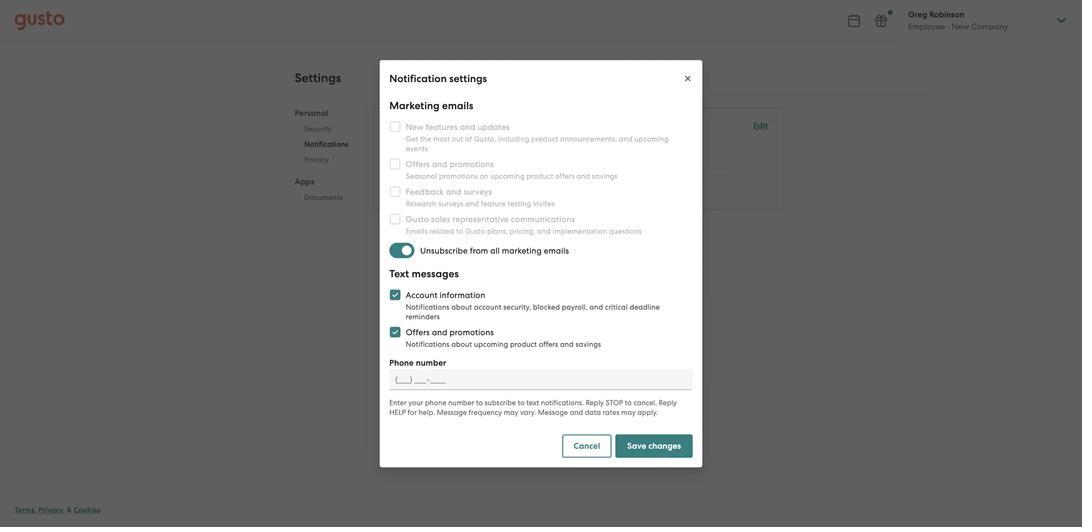 Task type: locate. For each thing, give the bounding box(es) containing it.
reply
[[586, 398, 604, 407], [659, 398, 677, 407]]

savings
[[592, 172, 618, 180], [576, 340, 601, 348]]

account information
[[406, 290, 486, 300]]

marketing for marketing emails
[[389, 99, 440, 112]]

reply up data
[[586, 398, 604, 407]]

and left data
[[570, 408, 583, 416]]

1 vertical spatial privacy
[[38, 506, 63, 515]]

1 horizontal spatial reply
[[659, 398, 677, 407]]

seasonal promotions on upcoming product offers and savings
[[406, 172, 618, 180]]

0 horizontal spatial reply
[[586, 398, 604, 407]]

notifications inside "group"
[[390, 120, 451, 133]]

1 text from the top
[[390, 175, 406, 185]]

0 horizontal spatial number
[[416, 358, 446, 368]]

and right announcements,
[[619, 134, 633, 143]]

product
[[531, 134, 558, 143], [527, 172, 554, 180], [510, 340, 537, 348]]

1 vertical spatial savings
[[576, 340, 601, 348]]

1 horizontal spatial may
[[621, 408, 636, 416]]

messages inside 'notification settings' dialog
[[412, 267, 459, 280]]

on
[[480, 172, 489, 180]]

seasonal
[[406, 172, 437, 180]]

gusto navigation element
[[0, 42, 144, 80]]

pricing,
[[510, 227, 535, 235]]

0 vertical spatial messages
[[408, 175, 446, 185]]

Unsubscribe from all marketing emails checkbox
[[389, 240, 420, 261]]

1 horizontal spatial privacy link
[[295, 152, 358, 168]]

marketing inside 'notification settings' dialog
[[389, 99, 440, 112]]

and left critical at bottom right
[[590, 302, 603, 311]]

events
[[406, 144, 428, 153]]

stop
[[606, 398, 623, 407]]

may down the stop
[[621, 408, 636, 416]]

and down the marketing emails element
[[577, 172, 590, 180]]

0 vertical spatial marketing
[[389, 99, 440, 112]]

promotions down account
[[450, 327, 494, 337]]

home image
[[14, 11, 65, 30]]

offers down the marketing emails element
[[555, 172, 575, 180]]

product right including
[[531, 134, 558, 143]]

emails right the
[[432, 140, 458, 150]]

from
[[470, 245, 488, 255]]

list containing marketing emails
[[390, 139, 768, 198]]

number
[[416, 358, 446, 368], [448, 398, 474, 407]]

about down offers and promotions
[[451, 340, 472, 348]]

rates
[[603, 408, 620, 416]]

0 vertical spatial offers
[[555, 172, 575, 180]]

notifications down security link on the left top of page
[[304, 140, 349, 149]]

number right the phone on the left bottom of the page
[[448, 398, 474, 407]]

save changes button
[[616, 434, 693, 458]]

your
[[409, 398, 423, 407]]

research
[[406, 199, 437, 208]]

1 vertical spatial marketing
[[390, 140, 430, 150]]

text up none at left
[[390, 175, 406, 185]]

2 marketing from the top
[[390, 140, 430, 150]]

blocked
[[533, 302, 560, 311]]

about down information
[[451, 302, 472, 311]]

privacy link left &
[[38, 506, 63, 515]]

messages inside text messages none
[[408, 175, 446, 185]]

none
[[390, 187, 410, 197]]

0 vertical spatial number
[[416, 358, 446, 368]]

0 vertical spatial upcoming
[[635, 134, 669, 143]]

announcements,
[[560, 134, 617, 143]]

cookies
[[74, 506, 101, 515]]

emails down get
[[401, 152, 426, 161]]

most
[[433, 134, 450, 143]]

1 vertical spatial text
[[389, 267, 409, 280]]

to right the stop
[[625, 398, 632, 407]]

emails down settings on the left top of the page
[[442, 99, 473, 112]]

0 vertical spatial about
[[451, 302, 472, 311]]

notifications down offers at the bottom left of page
[[406, 340, 450, 348]]

text up account information option
[[389, 267, 409, 280]]

promotions
[[439, 172, 478, 180], [450, 327, 494, 337]]

about for information
[[451, 302, 472, 311]]

personal
[[295, 108, 328, 118]]

group
[[295, 108, 358, 208]]

1 marketing from the top
[[389, 99, 440, 112]]

apply.
[[638, 408, 658, 416]]

text inside text messages none
[[390, 175, 406, 185]]

1 vertical spatial number
[[448, 398, 474, 407]]

message
[[437, 408, 467, 416], [538, 408, 568, 416]]

0 vertical spatial product
[[531, 134, 558, 143]]

upcoming
[[635, 134, 669, 143], [490, 172, 525, 180], [474, 340, 508, 348]]

1 vertical spatial privacy link
[[38, 506, 63, 515]]

frequency
[[469, 408, 502, 416]]

product up invites
[[527, 172, 554, 180]]

privacy left &
[[38, 506, 63, 515]]

0 vertical spatial text
[[390, 175, 406, 185]]

and down payroll,
[[560, 340, 574, 348]]

of
[[465, 134, 472, 143]]

marketing emails
[[389, 99, 473, 112]]

1 horizontal spatial message
[[538, 408, 568, 416]]

1 vertical spatial messages
[[412, 267, 459, 280]]

number right phone
[[416, 358, 446, 368]]

notification settings dialog
[[380, 60, 703, 467]]

unsubscribe
[[420, 245, 468, 255]]

messages up account information
[[412, 267, 459, 280]]

1 about from the top
[[451, 302, 472, 311]]

terms
[[14, 506, 35, 515]]

enter your phone number to subscribe to text notifications. reply stop to cancel. reply help for help. message frequency may vary. message and data rates may apply.
[[389, 398, 677, 416]]

0 horizontal spatial may
[[504, 408, 519, 416]]

vary.
[[520, 408, 536, 416]]

privacy down notifications link
[[304, 156, 329, 164]]

testing
[[508, 199, 531, 208]]

1 vertical spatial upcoming
[[490, 172, 525, 180]]

0 horizontal spatial ,
[[35, 506, 37, 515]]

marketing
[[389, 99, 440, 112], [390, 140, 430, 150]]

reply right cancel. on the right of the page
[[659, 398, 677, 407]]

offers and promotions
[[406, 327, 494, 337]]

messages for text messages none
[[408, 175, 446, 185]]

account menu element
[[896, 0, 1068, 41]]

out
[[452, 134, 463, 143]]

promotions left the on
[[439, 172, 478, 180]]

about for and
[[451, 340, 472, 348]]

1 may from the left
[[504, 408, 519, 416]]

message down the phone on the left bottom of the page
[[437, 408, 467, 416]]

text messages none
[[390, 175, 446, 197]]

documents link
[[295, 190, 358, 205]]

2 text from the top
[[389, 267, 409, 280]]

marketing for marketing emails all emails
[[390, 140, 430, 150]]

0 horizontal spatial privacy
[[38, 506, 63, 515]]

cancel.
[[634, 398, 657, 407]]

account
[[406, 290, 438, 300]]

may
[[504, 408, 519, 416], [621, 408, 636, 416]]

may down subscribe
[[504, 408, 519, 416]]

privacy
[[304, 156, 329, 164], [38, 506, 63, 515]]

savings down the marketing emails element
[[592, 172, 618, 180]]

0 vertical spatial privacy
[[304, 156, 329, 164]]

marketing up the all
[[390, 140, 430, 150]]

1 horizontal spatial ,
[[63, 506, 65, 515]]

product down notifications about account security, blocked payroll, and critical deadline reminders
[[510, 340, 537, 348]]

notifications up the reminders
[[406, 302, 450, 311]]

save changes
[[627, 441, 681, 451]]

privacy link down security link on the left top of page
[[295, 152, 358, 168]]

to left text
[[518, 398, 525, 407]]

to
[[456, 227, 463, 235], [476, 398, 483, 407], [518, 398, 525, 407], [625, 398, 632, 407]]

messages up research
[[408, 175, 446, 185]]

about
[[451, 302, 472, 311], [451, 340, 472, 348]]

about inside notifications about account security, blocked payroll, and critical deadline reminders
[[451, 302, 472, 311]]

marketing down notification
[[389, 99, 440, 112]]

2 vertical spatial product
[[510, 340, 537, 348]]

get
[[406, 134, 418, 143]]

1 vertical spatial about
[[451, 340, 472, 348]]

gusto
[[465, 227, 485, 235]]

settings
[[295, 71, 341, 86]]

list
[[390, 139, 768, 198]]

edit link
[[753, 121, 768, 131]]

and right pricing,
[[537, 227, 551, 235]]

research surveys and feature testing invites
[[406, 199, 555, 208]]

emails related to gusto plans, pricing, and implementation questions
[[406, 227, 642, 235]]

offers
[[406, 327, 430, 337]]

notifications
[[390, 120, 451, 133], [304, 140, 349, 149], [406, 302, 450, 311], [406, 340, 450, 348]]

Offers and promotions checkbox
[[385, 321, 406, 343]]

notifications inside notifications about account security, blocked payroll, and critical deadline reminders
[[406, 302, 450, 311]]

and inside get the most out of gusto, including product announcements, and upcoming events
[[619, 134, 633, 143]]

1 vertical spatial product
[[527, 172, 554, 180]]

emails down implementation
[[544, 245, 569, 255]]

notifications group
[[390, 120, 768, 198]]

marketing inside marketing emails all emails
[[390, 140, 430, 150]]

to up frequency
[[476, 398, 483, 407]]

1 horizontal spatial number
[[448, 398, 474, 407]]

text inside 'notification settings' dialog
[[389, 267, 409, 280]]

phone number
[[389, 358, 446, 368]]

notifications up the
[[390, 120, 451, 133]]

text
[[527, 398, 539, 407]]

critical
[[605, 302, 628, 311]]

marketing
[[502, 245, 542, 255]]

message down notifications.
[[538, 408, 568, 416]]

2 about from the top
[[451, 340, 472, 348]]

number inside enter your phone number to subscribe to text notifications. reply stop to cancel. reply help for help. message frequency may vary. message and data rates may apply.
[[448, 398, 474, 407]]

emails
[[406, 227, 428, 235]]

and right offers at the bottom left of page
[[432, 327, 448, 337]]

savings down payroll,
[[576, 340, 601, 348]]

offers down notifications about account security, blocked payroll, and critical deadline reminders
[[539, 340, 558, 348]]

security link
[[295, 121, 358, 137]]

1 horizontal spatial privacy
[[304, 156, 329, 164]]

the
[[420, 134, 432, 143]]

0 horizontal spatial message
[[437, 408, 467, 416]]

all
[[390, 152, 399, 161]]



Task type: vqa. For each thing, say whether or not it's contained in the screenshot.
the left the you
no



Task type: describe. For each thing, give the bounding box(es) containing it.
phone
[[389, 358, 414, 368]]

1 vertical spatial promotions
[[450, 327, 494, 337]]

related
[[430, 227, 454, 235]]

Phone number text field
[[389, 369, 693, 390]]

plans,
[[487, 227, 508, 235]]

get the most out of gusto, including product announcements, and upcoming events
[[406, 134, 669, 153]]

0 horizontal spatial privacy link
[[38, 506, 63, 515]]

1 message from the left
[[437, 408, 467, 416]]

text for text messages
[[389, 267, 409, 280]]

0 vertical spatial promotions
[[439, 172, 478, 180]]

1 , from the left
[[35, 506, 37, 515]]

Account information checkbox
[[385, 284, 406, 305]]

all
[[490, 245, 500, 255]]

notifications about upcoming product offers and savings
[[406, 340, 601, 348]]

edit
[[753, 121, 768, 131]]

cancel button
[[562, 434, 612, 458]]

1 vertical spatial offers
[[539, 340, 558, 348]]

2 message from the left
[[538, 408, 568, 416]]

notifications.
[[541, 398, 584, 407]]

security,
[[503, 302, 531, 311]]

notifications about account security, blocked payroll, and critical deadline reminders
[[406, 302, 660, 321]]

text messages
[[389, 267, 459, 280]]

cookies button
[[74, 504, 101, 516]]

notifications link
[[295, 137, 358, 152]]

2 , from the left
[[63, 506, 65, 515]]

2 may from the left
[[621, 408, 636, 416]]

account
[[474, 302, 502, 311]]

save
[[627, 441, 646, 451]]

1 reply from the left
[[586, 398, 604, 407]]

2 reply from the left
[[659, 398, 677, 407]]

feature
[[481, 199, 506, 208]]

marketing emails all emails
[[390, 140, 458, 161]]

text messages element
[[390, 174, 768, 198]]

cancel
[[574, 441, 600, 451]]

terms , privacy , & cookies
[[14, 506, 101, 515]]

0 vertical spatial privacy link
[[295, 152, 358, 168]]

&
[[67, 506, 72, 515]]

messages for text messages
[[412, 267, 459, 280]]

settings
[[449, 72, 487, 85]]

changes
[[649, 441, 681, 451]]

for
[[408, 408, 417, 416]]

data
[[585, 408, 601, 416]]

marketing emails element
[[390, 139, 768, 169]]

and inside notifications about account security, blocked payroll, and critical deadline reminders
[[590, 302, 603, 311]]

documents
[[304, 193, 343, 202]]

implementation
[[553, 227, 607, 235]]

to left gusto
[[456, 227, 463, 235]]

2 vertical spatial upcoming
[[474, 340, 508, 348]]

including
[[498, 134, 529, 143]]

help
[[389, 408, 406, 416]]

phone
[[425, 398, 447, 407]]

product inside get the most out of gusto, including product announcements, and upcoming events
[[531, 134, 558, 143]]

upcoming inside get the most out of gusto, including product announcements, and upcoming events
[[635, 134, 669, 143]]

invites
[[533, 199, 555, 208]]

reminders
[[406, 312, 440, 321]]

information
[[440, 290, 486, 300]]

subscribe
[[485, 398, 516, 407]]

text for text messages none
[[390, 175, 406, 185]]

deadline
[[630, 302, 660, 311]]

security
[[304, 125, 332, 133]]

and inside enter your phone number to subscribe to text notifications. reply stop to cancel. reply help for help. message frequency may vary. message and data rates may apply.
[[570, 408, 583, 416]]

notification
[[389, 72, 447, 85]]

payroll,
[[562, 302, 588, 311]]

enter
[[389, 398, 407, 407]]

help.
[[419, 408, 435, 416]]

questions
[[609, 227, 642, 235]]

privacy inside group
[[304, 156, 329, 164]]

surveys
[[439, 199, 464, 208]]

unsubscribe from all marketing emails
[[420, 245, 569, 255]]

group containing personal
[[295, 108, 358, 208]]

and left feature
[[465, 199, 479, 208]]

apps
[[295, 177, 315, 187]]

notification settings
[[389, 72, 487, 85]]

0 vertical spatial savings
[[592, 172, 618, 180]]

terms link
[[14, 506, 35, 515]]

gusto,
[[474, 134, 496, 143]]



